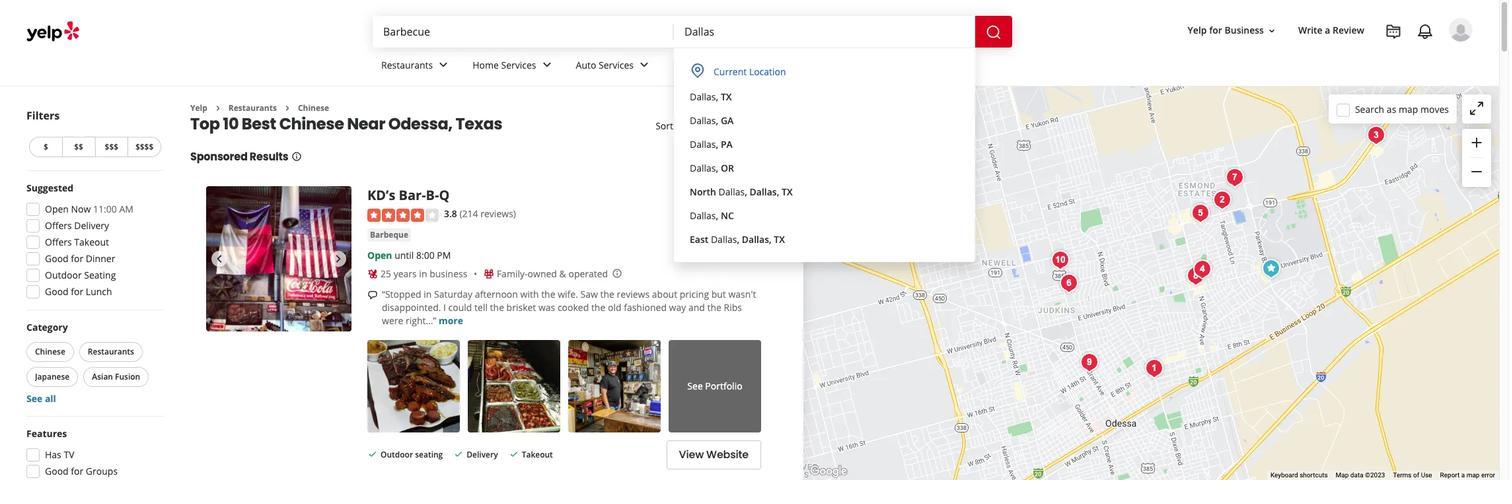 Task type: locate. For each thing, give the bounding box(es) containing it.
1 vertical spatial outdoor
[[381, 449, 413, 461]]

could
[[448, 301, 472, 314]]

north dallas , dallas, tx
[[690, 186, 793, 198]]

2 horizontal spatial 16 checkmark v2 image
[[509, 449, 519, 460]]

none field find
[[383, 24, 663, 39]]

restaurants link
[[371, 48, 462, 86], [229, 102, 277, 114]]

location
[[749, 65, 786, 78]]

2 horizontal spatial restaurants
[[381, 59, 433, 71]]

0 horizontal spatial restaurants link
[[229, 102, 277, 114]]

group
[[1462, 129, 1492, 187], [22, 182, 164, 303], [24, 321, 164, 406], [22, 428, 164, 480]]

info icon image
[[612, 268, 623, 279], [612, 268, 623, 279]]

(214
[[460, 208, 478, 220]]

offers
[[45, 219, 72, 232], [45, 236, 72, 248]]

dallas up dallas , ga at the left of page
[[690, 91, 716, 103]]

business
[[430, 268, 467, 280]]

takeout
[[74, 236, 109, 248], [522, 449, 553, 461]]

2 offers from the top
[[45, 236, 72, 248]]

$
[[44, 141, 48, 153]]

1 horizontal spatial outdoor
[[381, 449, 413, 461]]

good down has tv
[[45, 465, 69, 478]]

yelp left 10
[[190, 102, 207, 114]]

the
[[541, 288, 555, 301], [600, 288, 615, 301], [490, 301, 504, 314], [591, 301, 606, 314], [707, 301, 722, 314]]

16 speech v2 image
[[367, 290, 378, 300]]

in down 25 years in business
[[424, 288, 432, 301]]

1 vertical spatial a
[[1462, 472, 1465, 479]]

a for write
[[1325, 24, 1331, 37]]

keyboard
[[1271, 472, 1298, 479]]

top
[[190, 113, 220, 135]]

restaurants link up odessa,
[[371, 48, 462, 86]]

offers down offers delivery
[[45, 236, 72, 248]]

map data ©2023
[[1336, 472, 1385, 479]]

0 vertical spatial delivery
[[74, 219, 109, 232]]

yelp for yelp for business
[[1188, 24, 1207, 37]]

group containing features
[[22, 428, 164, 480]]

1 horizontal spatial restaurants link
[[371, 48, 462, 86]]

map for moves
[[1399, 103, 1418, 115]]

seating
[[84, 269, 116, 282]]

0 horizontal spatial restaurants
[[88, 346, 134, 358]]

0 vertical spatial restaurants
[[381, 59, 433, 71]]

Near text field
[[685, 24, 965, 39]]

1 horizontal spatial a
[[1462, 472, 1465, 479]]

map right as in the right top of the page
[[1399, 103, 1418, 115]]

1 horizontal spatial restaurants
[[229, 102, 277, 114]]

see
[[688, 380, 703, 392], [26, 393, 42, 405]]

a right report
[[1462, 472, 1465, 479]]

0 vertical spatial good
[[45, 252, 69, 265]]

projects image
[[1386, 24, 1402, 40]]

view website
[[679, 448, 749, 463]]

1 vertical spatial offers
[[45, 236, 72, 248]]

dallas for , tx
[[690, 91, 716, 103]]

0 horizontal spatial see
[[26, 393, 42, 405]]

0 vertical spatial offers
[[45, 219, 72, 232]]

0 horizontal spatial outdoor
[[45, 269, 82, 282]]

16 chevron right v2 image for restaurants
[[213, 103, 223, 114]]

outdoor up good for lunch
[[45, 269, 82, 282]]

auto services
[[576, 59, 634, 71]]

1 horizontal spatial 16 checkmark v2 image
[[454, 449, 464, 460]]

, for , ga
[[716, 114, 719, 127]]

16 chevron down v2 image
[[1267, 26, 1277, 36]]

japanese button
[[26, 367, 78, 387]]

shortcuts
[[1300, 472, 1328, 479]]

kd's bar-b-q
[[367, 187, 450, 204]]

24 chevron down v2 image inside auto services link
[[636, 57, 652, 73]]

2 services from the left
[[599, 59, 634, 71]]

sponsored results
[[190, 150, 288, 165]]

1 vertical spatial tx
[[782, 186, 793, 198]]

dallas up north
[[690, 162, 716, 174]]

1 vertical spatial delivery
[[467, 449, 498, 461]]

map
[[1399, 103, 1418, 115], [1467, 472, 1480, 479]]

2 good from the top
[[45, 285, 69, 298]]

dallas , pa
[[690, 138, 733, 151]]

good down offers takeout
[[45, 252, 69, 265]]

dallas, for east dallas , dallas, tx
[[742, 233, 772, 246]]

1 horizontal spatial delivery
[[467, 449, 498, 461]]

0 horizontal spatial services
[[501, 59, 536, 71]]

1 vertical spatial map
[[1467, 472, 1480, 479]]

nc
[[721, 209, 734, 222]]

bar-
[[399, 187, 426, 204]]

24 chevron down v2 image for more
[[699, 57, 715, 73]]

dallas for , or
[[690, 162, 716, 174]]

0 vertical spatial dallas,
[[750, 186, 779, 198]]

1 vertical spatial see
[[26, 393, 42, 405]]

3.8 star rating image
[[367, 209, 439, 222]]

1 16 chevron right v2 image from the left
[[213, 103, 223, 114]]

0 vertical spatial map
[[1399, 103, 1418, 115]]

services right auto
[[599, 59, 634, 71]]

keyboard shortcuts button
[[1271, 471, 1328, 480]]

next image
[[330, 251, 346, 267]]

2 horizontal spatial 24 chevron down v2 image
[[699, 57, 715, 73]]

16 family owned v2 image
[[484, 269, 494, 279]]

1 vertical spatial in
[[424, 288, 432, 301]]

0 horizontal spatial map
[[1399, 103, 1418, 115]]

results
[[250, 150, 288, 165]]

1 vertical spatial yelp
[[190, 102, 207, 114]]

delivery down open now 11:00 am
[[74, 219, 109, 232]]

current location
[[714, 65, 786, 78]]

24 chevron down v2 image right the auto services
[[636, 57, 652, 73]]

1 24 chevron down v2 image from the left
[[539, 57, 555, 73]]

user actions element
[[1177, 17, 1492, 98]]

1 horizontal spatial open
[[367, 249, 392, 262]]

restaurants inside button
[[88, 346, 134, 358]]

0 horizontal spatial yelp
[[190, 102, 207, 114]]

fashioned
[[624, 301, 667, 314]]

&
[[559, 268, 566, 280]]

auto
[[576, 59, 596, 71]]

16 checkmark v2 image
[[367, 449, 378, 460], [454, 449, 464, 460], [509, 449, 519, 460]]

1 vertical spatial good
[[45, 285, 69, 298]]

good for good for lunch
[[45, 285, 69, 298]]

for inside yelp for business button
[[1209, 24, 1222, 37]]

delivery
[[74, 219, 109, 232], [467, 449, 498, 461]]

fusion
[[115, 371, 140, 383]]

yelp inside button
[[1188, 24, 1207, 37]]

24 chevron down v2 image
[[436, 57, 452, 73]]

dallas , tx
[[690, 91, 732, 103]]

in right years
[[419, 268, 427, 280]]

the down afternoon
[[490, 301, 504, 314]]

dallas for , nc
[[690, 209, 716, 222]]

search image
[[986, 24, 1002, 40]]

services right home
[[501, 59, 536, 71]]

see left all
[[26, 393, 42, 405]]

, for , nc
[[716, 209, 719, 222]]

1 good from the top
[[45, 252, 69, 265]]

map left error
[[1467, 472, 1480, 479]]

c c kitchen image
[[1141, 356, 1167, 382]]

for down outdoor seating
[[71, 285, 83, 298]]

open up 25
[[367, 249, 392, 262]]

report a map error
[[1440, 472, 1496, 479]]

yelp left business
[[1188, 24, 1207, 37]]

brad k. image
[[1449, 18, 1473, 42]]

1 offers from the top
[[45, 219, 72, 232]]

saw
[[581, 288, 598, 301]]

delivery right seating
[[467, 449, 498, 461]]

a right write
[[1325, 24, 1331, 37]]

0 vertical spatial takeout
[[74, 236, 109, 248]]

1 horizontal spatial 24 chevron down v2 image
[[636, 57, 652, 73]]

24 chevron down v2 image left auto
[[539, 57, 555, 73]]

owned
[[528, 268, 557, 280]]

2 24 chevron down v2 image from the left
[[636, 57, 652, 73]]

1 horizontal spatial 16 chevron right v2 image
[[282, 103, 293, 114]]

outdoor seating
[[381, 449, 443, 461]]

for for business
[[1209, 24, 1222, 37]]

china mex image
[[1076, 350, 1103, 376]]

3.8 (214 reviews)
[[444, 208, 516, 220]]

16 chevron right v2 image
[[213, 103, 223, 114], [282, 103, 293, 114]]

open down suggested
[[45, 203, 69, 215]]

24 chevron down v2 image right more
[[699, 57, 715, 73]]

good down outdoor seating
[[45, 285, 69, 298]]

business categories element
[[371, 48, 1473, 86]]

16 chevron right v2 image right yelp link
[[213, 103, 223, 114]]

barbeque link
[[367, 229, 411, 242]]

restaurants right top at the top of the page
[[229, 102, 277, 114]]

offers up offers takeout
[[45, 219, 72, 232]]

yelp
[[1188, 24, 1207, 37], [190, 102, 207, 114]]

north
[[690, 186, 716, 198]]

yelp for business button
[[1183, 19, 1283, 43]]

0 horizontal spatial 16 checkmark v2 image
[[367, 449, 378, 460]]

1 horizontal spatial yelp
[[1188, 24, 1207, 37]]

16 checkmark v2 image for takeout
[[509, 449, 519, 460]]

services
[[501, 59, 536, 71], [599, 59, 634, 71]]

2 16 checkmark v2 image from the left
[[454, 449, 464, 460]]

dallas , ga
[[690, 114, 734, 127]]

dallas left pa at the left
[[690, 138, 716, 151]]

0 vertical spatial outdoor
[[45, 269, 82, 282]]

0 horizontal spatial open
[[45, 203, 69, 215]]

barbeque
[[370, 229, 408, 240]]

terms of use
[[1393, 472, 1432, 479]]

report a map error link
[[1440, 472, 1496, 479]]

2 16 chevron right v2 image from the left
[[282, 103, 293, 114]]

way
[[669, 301, 686, 314]]

see all button
[[26, 393, 56, 405]]

0 vertical spatial yelp
[[1188, 24, 1207, 37]]

2 vertical spatial restaurants
[[88, 346, 134, 358]]

dallas, down north dallas , dallas, tx
[[742, 233, 772, 246]]

1 vertical spatial takeout
[[522, 449, 553, 461]]

0 horizontal spatial 16 chevron right v2 image
[[213, 103, 223, 114]]

1 horizontal spatial services
[[599, 59, 634, 71]]

dinner
[[86, 252, 115, 265]]

search
[[1355, 103, 1385, 115]]

for left business
[[1209, 24, 1222, 37]]

q
[[439, 187, 450, 204]]

2 vertical spatial good
[[45, 465, 69, 478]]

0 horizontal spatial 24 chevron down v2 image
[[539, 57, 555, 73]]

24 chevron down v2 image for home services
[[539, 57, 555, 73]]

moves
[[1421, 103, 1449, 115]]

0 vertical spatial a
[[1325, 24, 1331, 37]]

sponsored
[[190, 150, 248, 165]]

see left the portfolio
[[688, 380, 703, 392]]

filters
[[26, 108, 60, 123]]

1 vertical spatial restaurants link
[[229, 102, 277, 114]]

1 services from the left
[[501, 59, 536, 71]]

for
[[1209, 24, 1222, 37], [71, 252, 83, 265], [71, 285, 83, 298], [71, 465, 83, 478]]

view
[[679, 448, 704, 463]]

restaurants left 24 chevron down v2 icon
[[381, 59, 433, 71]]

8:00
[[416, 249, 435, 262]]

wasn't
[[729, 288, 756, 301]]

None search field
[[373, 16, 1015, 48]]

3 good from the top
[[45, 465, 69, 478]]

0 horizontal spatial delivery
[[74, 219, 109, 232]]

0 vertical spatial restaurants link
[[371, 48, 462, 86]]

open for open until 8:00 pm
[[367, 249, 392, 262]]

24 chevron down v2 image inside more link
[[699, 57, 715, 73]]

website
[[707, 448, 749, 463]]

None field
[[383, 24, 663, 39], [685, 24, 965, 39], [685, 24, 965, 39]]

for down offers takeout
[[71, 252, 83, 265]]

chinese kitchen image
[[1183, 263, 1209, 289]]

home
[[473, 59, 499, 71]]

texas
[[456, 113, 502, 135]]

see all
[[26, 393, 56, 405]]

open for open now 11:00 am
[[45, 203, 69, 215]]

pricing
[[680, 288, 709, 301]]

16 chevron right v2 image left the chinese link
[[282, 103, 293, 114]]

1 vertical spatial open
[[367, 249, 392, 262]]

0 vertical spatial see
[[688, 380, 703, 392]]

see for see portfolio
[[688, 380, 703, 392]]

1 horizontal spatial see
[[688, 380, 703, 392]]

offers delivery
[[45, 219, 109, 232]]

services inside "link"
[[501, 59, 536, 71]]

dallas for , pa
[[690, 138, 716, 151]]

see portfolio
[[688, 380, 743, 392]]

16 checkmark v2 image for delivery
[[454, 449, 464, 460]]

see portfolio link
[[669, 340, 761, 433]]

good for good for dinner
[[45, 252, 69, 265]]

24 chevron down v2 image
[[539, 57, 555, 73], [636, 57, 652, 73], [699, 57, 715, 73]]

dallas left ga
[[690, 114, 716, 127]]

outdoor left seating
[[381, 449, 413, 461]]

was
[[539, 301, 555, 314]]

1 horizontal spatial map
[[1467, 472, 1480, 479]]

for for lunch
[[71, 285, 83, 298]]

restaurants link right top at the top of the page
[[229, 102, 277, 114]]

dallas, up east dallas , dallas, tx
[[750, 186, 779, 198]]

$$$ button
[[95, 137, 128, 157]]

dallas down north
[[690, 209, 716, 222]]

, for , or
[[716, 162, 719, 174]]

dallas down nc
[[711, 233, 737, 246]]

3 16 checkmark v2 image from the left
[[509, 449, 519, 460]]

yelp for yelp link
[[190, 102, 207, 114]]

for down the tv
[[71, 465, 83, 478]]

1 vertical spatial dallas,
[[742, 233, 772, 246]]

outdoor for outdoor seating
[[45, 269, 82, 282]]

map for error
[[1467, 472, 1480, 479]]

chinese
[[298, 102, 329, 114], [279, 113, 344, 135], [35, 346, 65, 358]]

tx for north dallas , dallas, tx
[[782, 186, 793, 198]]

the down the saw
[[591, 301, 606, 314]]

11:00
[[93, 203, 117, 215]]

keyboard shortcuts
[[1271, 472, 1328, 479]]

3 24 chevron down v2 image from the left
[[699, 57, 715, 73]]

expand map image
[[1469, 100, 1485, 116]]

  text field
[[685, 24, 965, 39]]

24 chevron down v2 image inside home services "link"
[[539, 57, 555, 73]]

0 horizontal spatial a
[[1325, 24, 1331, 37]]

offers for offers takeout
[[45, 236, 72, 248]]

2 vertical spatial tx
[[774, 233, 785, 246]]

more link
[[663, 48, 725, 86]]

0 horizontal spatial takeout
[[74, 236, 109, 248]]

0 vertical spatial open
[[45, 203, 69, 215]]

dallas,
[[750, 186, 779, 198], [742, 233, 772, 246]]

restaurants up 'asian fusion'
[[88, 346, 134, 358]]

1 16 checkmark v2 image from the left
[[367, 449, 378, 460]]

0 vertical spatial tx
[[721, 91, 732, 103]]



Task type: describe. For each thing, give the bounding box(es) containing it.
ribs
[[724, 301, 742, 314]]

good for dinner
[[45, 252, 115, 265]]

disappointed.
[[382, 301, 441, 314]]

$$
[[74, 141, 83, 153]]

terms of use link
[[1393, 472, 1432, 479]]

services for auto services
[[599, 59, 634, 71]]

chinese button
[[26, 342, 74, 362]]

fun noodle bar image
[[1189, 256, 1216, 283]]

kd's
[[367, 187, 395, 204]]

©2023
[[1365, 472, 1385, 479]]

offers takeout
[[45, 236, 109, 248]]

16 years in business v2 image
[[367, 269, 378, 279]]

Find text field
[[383, 24, 663, 39]]

chinese inside button
[[35, 346, 65, 358]]

fortune cookie image
[[1047, 247, 1074, 274]]

write a review link
[[1293, 19, 1370, 43]]

offers for offers delivery
[[45, 219, 72, 232]]

current location link
[[682, 59, 967, 85]]

, for , pa
[[716, 138, 719, 151]]

map
[[1336, 472, 1349, 479]]

dallas down or
[[719, 186, 745, 198]]

kfc image
[[1258, 256, 1284, 282]]

lunch
[[86, 285, 112, 298]]

google image
[[807, 463, 851, 480]]

notifications image
[[1418, 24, 1433, 40]]

restaurants inside business categories element
[[381, 59, 433, 71]]

for for groups
[[71, 465, 83, 478]]

east
[[690, 233, 709, 246]]

more
[[439, 314, 463, 327]]

$$ button
[[62, 137, 95, 157]]

pa
[[721, 138, 733, 151]]

china town buffet image
[[1056, 270, 1082, 297]]

good for good for groups
[[45, 465, 69, 478]]

dallas, for north dallas , dallas, tx
[[750, 186, 779, 198]]

16 checkmark v2 image for outdoor seating
[[367, 449, 378, 460]]

with
[[520, 288, 539, 301]]

chinese link
[[298, 102, 329, 114]]

write a review
[[1299, 24, 1365, 37]]

home services
[[473, 59, 536, 71]]

reviews
[[617, 288, 650, 301]]

now
[[71, 203, 91, 215]]

auto services link
[[565, 48, 663, 86]]

outdoor for outdoor seating
[[381, 449, 413, 461]]

japanese
[[35, 371, 70, 383]]

search as map moves
[[1355, 103, 1449, 115]]

szechuan house image
[[1363, 122, 1389, 149]]

dallas for , ga
[[690, 114, 716, 127]]

has tv
[[45, 449, 74, 461]]

tv
[[64, 449, 74, 461]]

current
[[714, 65, 747, 78]]

ga
[[721, 114, 734, 127]]

25 years in business
[[381, 268, 467, 280]]

buffet king image
[[1222, 165, 1248, 191]]

of
[[1414, 472, 1420, 479]]

write
[[1299, 24, 1323, 37]]

groups
[[86, 465, 118, 478]]

zoom in image
[[1469, 135, 1485, 150]]

volcano image
[[1187, 200, 1214, 227]]

sort:
[[656, 120, 676, 132]]

more
[[673, 59, 696, 71]]

family-owned & operated
[[497, 268, 608, 280]]

24 marker v2 image
[[690, 63, 706, 79]]

top 10 best chinese near odessa, texas
[[190, 113, 502, 135]]

reviews)
[[481, 208, 516, 220]]

1 vertical spatial restaurants
[[229, 102, 277, 114]]

1 horizontal spatial takeout
[[522, 449, 553, 461]]

in inside "stopped in saturday afternoon with the wife. saw the reviews about pricing but wasn't disappointed. i could tell the brisket was cooked the old fashioned way and the ribs were right…"
[[424, 288, 432, 301]]

see for see all
[[26, 393, 42, 405]]

map region
[[686, 0, 1509, 480]]

use
[[1421, 472, 1432, 479]]

kd's bar-b-q image
[[206, 187, 352, 332]]

0 vertical spatial in
[[419, 268, 427, 280]]

previous image
[[211, 251, 227, 267]]

operated
[[569, 268, 608, 280]]

the down but
[[707, 301, 722, 314]]

odessa,
[[388, 113, 453, 135]]

group containing suggested
[[22, 182, 164, 303]]

tell
[[475, 301, 488, 314]]

open until 8:00 pm
[[367, 249, 451, 262]]

"stopped in saturday afternoon with the wife. saw the reviews about pricing but wasn't disappointed. i could tell the brisket was cooked the old fashioned way and the ribs were right…"
[[382, 288, 756, 327]]

old
[[608, 301, 622, 314]]

for for dinner
[[71, 252, 83, 265]]

but
[[712, 288, 726, 301]]

kd's bar-b-q link
[[367, 187, 450, 204]]

"stopped
[[382, 288, 421, 301]]

takeout inside group
[[74, 236, 109, 248]]

, for , tx
[[716, 91, 719, 103]]

brisket
[[507, 301, 536, 314]]

home services link
[[462, 48, 565, 86]]

24 chevron down v2 image for auto services
[[636, 57, 652, 73]]

tx for east dallas , dallas, tx
[[774, 233, 785, 246]]

portfolio
[[705, 380, 743, 392]]

report
[[1440, 472, 1460, 479]]

slideshow element
[[206, 187, 352, 332]]

all
[[45, 393, 56, 405]]

and
[[689, 301, 705, 314]]

3.8
[[444, 208, 457, 220]]

am
[[119, 203, 133, 215]]

wife.
[[558, 288, 578, 301]]

good for lunch
[[45, 285, 112, 298]]

services for home services
[[501, 59, 536, 71]]

$ button
[[29, 137, 62, 157]]

features
[[26, 428, 67, 440]]

asian
[[92, 371, 113, 383]]

group containing category
[[24, 321, 164, 406]]

asian fusion button
[[83, 367, 149, 387]]

$$$$ button
[[128, 137, 161, 157]]

review
[[1333, 24, 1365, 37]]

best
[[242, 113, 276, 135]]

data
[[1351, 472, 1364, 479]]

zoom out image
[[1469, 164, 1485, 180]]

the up was
[[541, 288, 555, 301]]

near
[[347, 113, 385, 135]]

cooked
[[558, 301, 589, 314]]

16 info v2 image
[[291, 152, 302, 162]]

or
[[721, 162, 734, 174]]

until
[[395, 249, 414, 262]]

10
[[223, 113, 239, 135]]

dallas , or
[[690, 162, 734, 174]]

16 chevron right v2 image for chinese
[[282, 103, 293, 114]]

were
[[382, 314, 403, 327]]

the up old
[[600, 288, 615, 301]]

a for report
[[1462, 472, 1465, 479]]

kung fu china express image
[[1209, 187, 1235, 213]]



Task type: vqa. For each thing, say whether or not it's contained in the screenshot.
Auto Services 24 chevron down v2 image
yes



